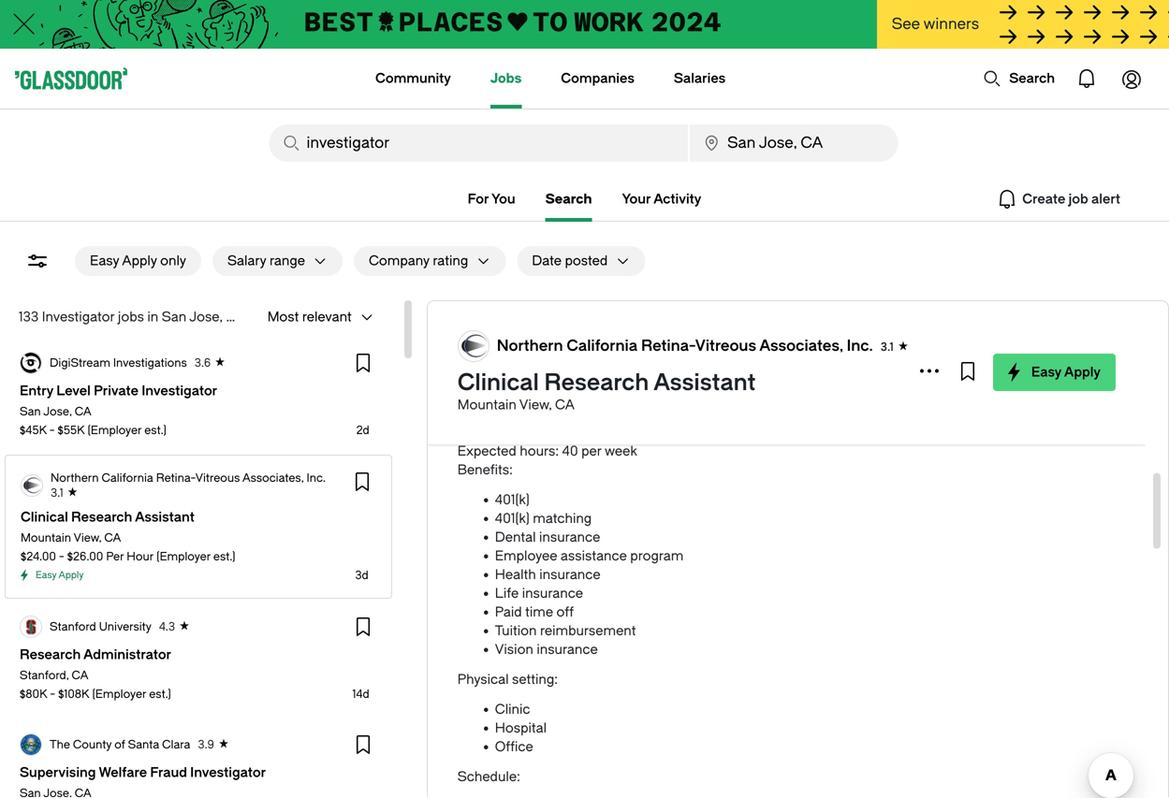 Task type: locate. For each thing, give the bounding box(es) containing it.
1 vertical spatial 3.1
[[51, 487, 63, 500]]

san right in
[[162, 309, 186, 325]]

0 horizontal spatial to
[[782, 313, 795, 328]]

most relevant button
[[252, 302, 352, 332]]

clinic
[[495, 702, 530, 717]]

easy down $24.00
[[36, 570, 56, 581]]

0 horizontal spatial of
[[114, 739, 125, 752]]

0 vertical spatial of
[[508, 313, 521, 328]]

activity
[[653, 191, 701, 207]]

search down see winners link
[[1009, 71, 1055, 86]]

easy inside button
[[1031, 365, 1062, 380]]

0 vertical spatial easy
[[90, 253, 119, 269]]

retina- up mountain view, ca $24.00 - $26.00 per hour (employer est.)
[[156, 472, 195, 485]]

see
[[892, 15, 920, 33]]

- right $45k
[[49, 424, 55, 437]]

0 vertical spatial associates,
[[759, 337, 843, 355]]

133 investigator jobs in san jose, ca
[[19, 309, 245, 325]]

3.1 up our
[[881, 341, 894, 354]]

1 vertical spatial apply
[[1064, 365, 1101, 380]]

salary range button
[[212, 246, 305, 276]]

0 horizontal spatial california
[[102, 472, 153, 485]]

other
[[919, 331, 952, 347]]

1 horizontal spatial mountain
[[457, 397, 517, 413]]

1 vertical spatial -
[[59, 550, 64, 563]]

2 vertical spatial easy
[[36, 570, 56, 581]]

san
[[162, 309, 186, 325], [20, 405, 41, 418]]

of left santa
[[114, 739, 125, 752]]

1 horizontal spatial easy apply
[[1031, 365, 1101, 380]]

none field search keyword
[[269, 124, 688, 162]]

clinical down this
[[457, 331, 504, 347]]

experience
[[782, 369, 854, 384]]

apply down by on the top right of page
[[1064, 365, 1101, 380]]

1 vertical spatial california
[[102, 472, 153, 485]]

1 horizontal spatial search
[[1009, 71, 1055, 86]]

expected hours: 40 per week benefits:
[[457, 444, 637, 478]]

0 horizontal spatial mountain
[[21, 532, 71, 545]]

apply inside button
[[1064, 365, 1101, 380]]

salaries
[[674, 71, 726, 86]]

vitreous
[[695, 337, 756, 355], [195, 472, 240, 485]]

2 be from the left
[[951, 313, 967, 328]]

None field
[[269, 124, 688, 162], [690, 124, 898, 162]]

responsibilities up and/or
[[591, 313, 684, 328]]

community
[[375, 71, 451, 86]]

1 vertical spatial easy apply
[[36, 570, 84, 581]]

0 horizontal spatial retina-
[[156, 472, 195, 485]]

easy apply
[[1031, 365, 1101, 380], [36, 570, 84, 581]]

1 vertical spatial duties
[[955, 331, 993, 347]]

paid
[[495, 605, 522, 620]]

and up supervisor
[[565, 313, 588, 328]]

view, inside mountain view, ca $24.00 - $26.00 per hour (employer est.)
[[74, 532, 101, 545]]

include
[[870, 331, 916, 347]]

1 and from the left
[[565, 313, 588, 328]]

insurance
[[539, 530, 600, 545], [539, 567, 601, 583], [522, 586, 583, 601], [537, 642, 598, 658]]

0 horizontal spatial 3.1
[[51, 487, 63, 500]]

stanford
[[50, 621, 96, 634]]

1 vertical spatial est.)
[[213, 550, 235, 563]]

0 vertical spatial san
[[162, 309, 186, 325]]

1 vertical spatial (employer
[[156, 550, 211, 563]]

california up cover
[[567, 337, 638, 355]]

0 vertical spatial jose,
[[189, 309, 223, 325]]

0 vertical spatial vitreous
[[695, 337, 756, 355]]

lottie animation container image inside the search button
[[983, 69, 1002, 88]]

northern california retina-vitreous associates, inc. down is
[[497, 337, 873, 355]]

northern down $55k
[[51, 472, 99, 485]]

3.9
[[198, 739, 214, 752]]

2 vertical spatial apply
[[58, 570, 84, 581]]

northern california retina-vitreous associates, inc. logo image
[[458, 331, 488, 361], [22, 476, 42, 496]]

company rating button
[[354, 246, 468, 276]]

1 horizontal spatial 3.1
[[881, 341, 894, 354]]

search link
[[545, 188, 592, 211]]

$108k
[[58, 688, 89, 701]]

jose, up 3.6 at the left top of page
[[189, 309, 223, 325]]

est.) up clara
[[149, 688, 171, 701]]

northern
[[497, 337, 563, 355], [51, 472, 99, 485]]

list
[[487, 313, 505, 328]]

(employer right hour
[[156, 550, 211, 563]]

1 horizontal spatial responsibilities
[[1013, 331, 1106, 347]]

a
[[561, 369, 569, 384]]

of inside this list of duties and responsibilities is not intended to be all-inclusive and may be expanded upon by the clinical research supervisor and/or clinical research manager to include other duties or responsibilities as necessary. ***please send a cover letter describing how your experience fits our criteria along with your resume*** job type: full-time
[[508, 313, 521, 328]]

0 horizontal spatial and
[[565, 313, 588, 328]]

0 horizontal spatial be
[[798, 313, 814, 328]]

0 vertical spatial search
[[1009, 71, 1055, 86]]

easy apply down by on the top right of page
[[1031, 365, 1101, 380]]

clinic hospital office
[[495, 702, 547, 755]]

1 horizontal spatial northern
[[497, 337, 563, 355]]

search button
[[974, 60, 1064, 97]]

duties right list
[[524, 313, 562, 328]]

county
[[73, 739, 112, 752]]

lottie animation container image
[[300, 49, 376, 107], [300, 49, 376, 107], [1109, 56, 1154, 101], [983, 69, 1002, 88]]

stanford university logo image
[[21, 617, 41, 637]]

community link
[[375, 49, 451, 109]]

2 none field from the left
[[690, 124, 898, 162]]

3.1 down $55k
[[51, 487, 63, 500]]

jobs list element
[[4, 336, 393, 798]]

view,
[[519, 397, 552, 413], [74, 532, 101, 545]]

by
[[1070, 313, 1084, 328]]

easy apply down $24.00
[[36, 570, 84, 581]]

1 vertical spatial jose,
[[43, 405, 72, 418]]

company
[[369, 253, 430, 269]]

ca inside clinical research assistant mountain view, ca
[[555, 397, 575, 413]]

0 vertical spatial retina-
[[641, 337, 695, 355]]

1 horizontal spatial northern california retina-vitreous associates, inc. logo image
[[458, 331, 488, 361]]

1 vertical spatial northern california retina-vitreous associates, inc. logo image
[[22, 476, 42, 496]]

stanford university
[[50, 621, 151, 634]]

view, inside clinical research assistant mountain view, ca
[[519, 397, 552, 413]]

investigations
[[113, 357, 187, 370]]

duties left or on the top of the page
[[955, 331, 993, 347]]

easy
[[90, 253, 119, 269], [1031, 365, 1062, 380], [36, 570, 56, 581]]

0 vertical spatial apply
[[122, 253, 157, 269]]

$26.00
[[67, 550, 103, 563]]

be
[[798, 313, 814, 328], [951, 313, 967, 328]]

0 horizontal spatial vitreous
[[195, 472, 240, 485]]

ca up per
[[104, 532, 121, 545]]

of inside jobs list element
[[114, 739, 125, 752]]

northern california retina-vitreous associates, inc. up mountain view, ca $24.00 - $26.00 per hour (employer est.)
[[51, 472, 326, 485]]

1 horizontal spatial be
[[951, 313, 967, 328]]

0 vertical spatial northern california retina-vitreous associates, inc. logo image
[[458, 331, 488, 361]]

mountain up $24.00
[[21, 532, 71, 545]]

est.) down investigations
[[144, 424, 166, 437]]

0 horizontal spatial your
[[750, 369, 779, 384]]

$24.00
[[21, 550, 56, 563]]

1 vertical spatial to
[[855, 331, 867, 347]]

time inside this list of duties and responsibilities is not intended to be all-inclusive and may be expanded upon by the clinical research supervisor and/or clinical research manager to include other duties or responsibilities as necessary. ***please send a cover letter describing how your experience fits our criteria along with your resume*** job type: full-time
[[549, 406, 577, 422]]

view, down send
[[519, 397, 552, 413]]

life
[[495, 586, 519, 601]]

0 vertical spatial (employer
[[88, 424, 142, 437]]

clinical down not
[[684, 331, 730, 347]]

3.1
[[881, 341, 894, 354], [51, 487, 63, 500]]

1 vertical spatial easy
[[1031, 365, 1062, 380]]

- right $80k
[[50, 688, 55, 701]]

- for $55k
[[49, 424, 55, 437]]

apply down $26.00 on the bottom left
[[58, 570, 84, 581]]

- inside san jose, ca $45k - $55k (employer est.)
[[49, 424, 55, 437]]

hospital
[[495, 721, 547, 736]]

1 horizontal spatial northern california retina-vitreous associates, inc.
[[497, 337, 873, 355]]

letter
[[610, 369, 645, 384]]

northern california retina-vitreous associates, inc. logo image down $45k
[[22, 476, 42, 496]]

physical setting:
[[457, 672, 558, 688]]

***please
[[457, 369, 523, 384]]

california
[[567, 337, 638, 355], [102, 472, 153, 485]]

ca up $55k
[[75, 405, 91, 418]]

ca inside mountain view, ca $24.00 - $26.00 per hour (employer est.)
[[104, 532, 121, 545]]

0 horizontal spatial view,
[[74, 532, 101, 545]]

ca down a
[[555, 397, 575, 413]]

1 vertical spatial northern california retina-vitreous associates, inc.
[[51, 472, 326, 485]]

1 vertical spatial vitreous
[[195, 472, 240, 485]]

responsibilities
[[591, 313, 684, 328], [1013, 331, 1106, 347]]

and/or
[[641, 331, 681, 347]]

1 horizontal spatial easy
[[90, 253, 119, 269]]

easy right with
[[1031, 365, 1062, 380]]

0 vertical spatial view,
[[519, 397, 552, 413]]

0 vertical spatial northern
[[497, 337, 563, 355]]

all-
[[817, 313, 837, 328]]

0 vertical spatial inc.
[[847, 337, 873, 355]]

california down san jose, ca $45k - $55k (employer est.)
[[102, 472, 153, 485]]

0 vertical spatial mountain
[[457, 397, 517, 413]]

est.) inside san jose, ca $45k - $55k (employer est.)
[[144, 424, 166, 437]]

0 horizontal spatial northern california retina-vitreous associates, inc. logo image
[[22, 476, 42, 496]]

assistance
[[561, 549, 627, 564]]

0 horizontal spatial apply
[[58, 570, 84, 581]]

clinical down necessary.
[[457, 370, 539, 396]]

2 401(k) from the top
[[495, 511, 530, 527]]

associates, inside jobs list element
[[242, 472, 304, 485]]

along
[[956, 369, 992, 384]]

ca up $108k
[[72, 669, 88, 682]]

(employer right $108k
[[92, 688, 146, 701]]

research down intended
[[733, 331, 793, 347]]

2 vertical spatial -
[[50, 688, 55, 701]]

1 horizontal spatial your
[[1026, 369, 1055, 384]]

1 vertical spatial san
[[20, 405, 41, 418]]

0 vertical spatial time
[[549, 406, 577, 422]]

0 horizontal spatial associates,
[[242, 472, 304, 485]]

time down a
[[549, 406, 577, 422]]

1 vertical spatial responsibilities
[[1013, 331, 1106, 347]]

northern up send
[[497, 337, 563, 355]]

full-
[[520, 406, 549, 422]]

easy up investigator
[[90, 253, 119, 269]]

research down supervisor
[[544, 370, 649, 396]]

and up include
[[895, 313, 918, 328]]

40
[[562, 444, 578, 459]]

be left all-
[[798, 313, 814, 328]]

of for duties
[[508, 313, 521, 328]]

0 vertical spatial duties
[[524, 313, 562, 328]]

responsibilities down upon
[[1013, 331, 1106, 347]]

expanded
[[970, 313, 1031, 328]]

- inside mountain view, ca $24.00 - $26.00 per hour (employer est.)
[[59, 550, 64, 563]]

2 horizontal spatial easy
[[1031, 365, 1062, 380]]

mountain view, ca $24.00 - $26.00 per hour (employer est.)
[[21, 532, 235, 563]]

of
[[508, 313, 521, 328], [114, 739, 125, 752]]

1 vertical spatial retina-
[[156, 472, 195, 485]]

2 vertical spatial (employer
[[92, 688, 146, 701]]

of right list
[[508, 313, 521, 328]]

1 horizontal spatial retina-
[[641, 337, 695, 355]]

14d
[[352, 688, 370, 701]]

clara
[[162, 739, 190, 752]]

Search location field
[[690, 124, 898, 162]]

retina- up describing
[[641, 337, 695, 355]]

Search keyword field
[[269, 124, 688, 162]]

jose, up $55k
[[43, 405, 72, 418]]

to
[[782, 313, 795, 328], [855, 331, 867, 347]]

be right may
[[951, 313, 967, 328]]

0 horizontal spatial easy apply
[[36, 570, 84, 581]]

1 vertical spatial view,
[[74, 532, 101, 545]]

1 vertical spatial inc.
[[307, 472, 326, 485]]

employee
[[495, 549, 557, 564]]

1 horizontal spatial inc.
[[847, 337, 873, 355]]

1 vertical spatial northern
[[51, 472, 99, 485]]

1 horizontal spatial jose,
[[189, 309, 223, 325]]

inc. inside jobs list element
[[307, 472, 326, 485]]

1 horizontal spatial view,
[[519, 397, 552, 413]]

1 vertical spatial time
[[525, 605, 553, 620]]

1 none field from the left
[[269, 124, 688, 162]]

reimbursement
[[540, 623, 636, 639]]

0 horizontal spatial northern california retina-vitreous associates, inc.
[[51, 472, 326, 485]]

mountain
[[457, 397, 517, 413], [21, 532, 71, 545]]

easy apply button
[[993, 354, 1116, 391]]

resume***
[[457, 388, 528, 403]]

your
[[622, 191, 651, 207]]

ca
[[226, 309, 245, 325], [555, 397, 575, 413], [75, 405, 91, 418], [104, 532, 121, 545], [72, 669, 88, 682]]

san up $45k
[[20, 405, 41, 418]]

duties
[[524, 313, 562, 328], [955, 331, 993, 347]]

1 horizontal spatial and
[[895, 313, 918, 328]]

upon
[[1034, 313, 1066, 328]]

0 vertical spatial california
[[567, 337, 638, 355]]

401(k) 401(k) matching dental insurance employee assistance program health insurance life insurance paid time off tuition reimbursement vision insurance
[[495, 492, 684, 658]]

est.) right hour
[[213, 550, 235, 563]]

0 vertical spatial 401(k)
[[495, 492, 530, 508]]

2 vertical spatial est.)
[[149, 688, 171, 701]]

vitreous inside jobs list element
[[195, 472, 240, 485]]

lottie animation container image
[[1064, 56, 1109, 101], [1064, 56, 1109, 101], [1109, 56, 1154, 101], [983, 69, 1002, 88]]

northern inside jobs list element
[[51, 472, 99, 485]]

to down inclusive
[[855, 331, 867, 347]]

northern california retina-vitreous associates, inc.
[[497, 337, 873, 355], [51, 472, 326, 485]]

0 horizontal spatial jose,
[[43, 405, 72, 418]]

your activity link
[[622, 188, 701, 211]]

0 vertical spatial to
[[782, 313, 795, 328]]

est.) inside mountain view, ca $24.00 - $26.00 per hour (employer est.)
[[213, 550, 235, 563]]

0 horizontal spatial northern
[[51, 472, 99, 485]]

0 vertical spatial 3.1
[[881, 341, 894, 354]]

tuition
[[495, 623, 537, 639]]

to right intended
[[782, 313, 795, 328]]

easy apply only
[[90, 253, 186, 269]]

view, up $26.00 on the bottom left
[[74, 532, 101, 545]]

for you link
[[468, 188, 515, 211]]

your right the how
[[750, 369, 779, 384]]

(employer right $55k
[[88, 424, 142, 437]]

1 vertical spatial search
[[545, 191, 592, 207]]

range
[[270, 253, 305, 269]]

1 horizontal spatial california
[[567, 337, 638, 355]]

1 vertical spatial associates,
[[242, 472, 304, 485]]

1 vertical spatial of
[[114, 739, 125, 752]]

0 vertical spatial est.)
[[144, 424, 166, 437]]

research inside clinical research assistant mountain view, ca
[[544, 370, 649, 396]]

1 horizontal spatial san
[[162, 309, 186, 325]]

relevant
[[302, 309, 352, 325]]

assistant
[[653, 370, 756, 396]]

search up date posted
[[545, 191, 592, 207]]

posted
[[565, 253, 608, 269]]

0 horizontal spatial san
[[20, 405, 41, 418]]

1 horizontal spatial associates,
[[759, 337, 843, 355]]

- right $24.00
[[59, 550, 64, 563]]

research up necessary.
[[507, 331, 566, 347]]

clinical inside clinical research assistant mountain view, ca
[[457, 370, 539, 396]]

manager
[[796, 331, 851, 347]]

0 horizontal spatial none field
[[269, 124, 688, 162]]

0 vertical spatial -
[[49, 424, 55, 437]]

(employer inside san jose, ca $45k - $55k (employer est.)
[[88, 424, 142, 437]]

apply left only
[[122, 253, 157, 269]]

1 horizontal spatial apply
[[122, 253, 157, 269]]

northern california retina-vitreous associates, inc. logo image down this
[[458, 331, 488, 361]]

time left off
[[525, 605, 553, 620]]

mountain down ***please
[[457, 397, 517, 413]]

0 horizontal spatial duties
[[524, 313, 562, 328]]

search inside button
[[1009, 71, 1055, 86]]

4.3
[[159, 621, 175, 634]]

est.)
[[144, 424, 166, 437], [213, 550, 235, 563], [149, 688, 171, 701]]

(employer
[[88, 424, 142, 437], [156, 550, 211, 563], [92, 688, 146, 701]]

$80k
[[20, 688, 47, 701]]

easy apply inside jobs list element
[[36, 570, 84, 581]]

0 horizontal spatial easy
[[36, 570, 56, 581]]

1 vertical spatial mountain
[[21, 532, 71, 545]]

your right with
[[1026, 369, 1055, 384]]

insurance down assistance
[[539, 567, 601, 583]]



Task type: describe. For each thing, give the bounding box(es) containing it.
for you
[[468, 191, 515, 207]]

(employer inside mountain view, ca $24.00 - $26.00 per hour (employer est.)
[[156, 550, 211, 563]]

schedule:
[[457, 769, 520, 785]]

easy inside jobs list element
[[36, 570, 56, 581]]

time inside the 401(k) 401(k) matching dental insurance employee assistance program health insurance life insurance paid time off tuition reimbursement vision insurance
[[525, 605, 553, 620]]

1 horizontal spatial to
[[855, 331, 867, 347]]

most relevant
[[267, 309, 352, 325]]

(employer inside the stanford, ca $80k - $108k (employer est.)
[[92, 688, 146, 701]]

hours:
[[520, 444, 559, 459]]

est.) inside the stanford, ca $80k - $108k (employer est.)
[[149, 688, 171, 701]]

digistream
[[50, 357, 110, 370]]

northern california retina-vitreous associates, inc. logo image inside jobs list element
[[22, 476, 42, 496]]

1 be from the left
[[798, 313, 814, 328]]

of for santa
[[114, 739, 125, 752]]

2 your from the left
[[1026, 369, 1055, 384]]

ca inside the stanford, ca $80k - $108k (employer est.)
[[72, 669, 88, 682]]

per
[[106, 550, 124, 563]]

the
[[1087, 313, 1107, 328]]

this
[[457, 313, 484, 328]]

0 horizontal spatial search
[[545, 191, 592, 207]]

supervisor
[[570, 331, 637, 347]]

date posted
[[532, 253, 608, 269]]

salaries link
[[674, 49, 726, 109]]

mountain inside clinical research assistant mountain view, ca
[[457, 397, 517, 413]]

necessary.
[[475, 350, 541, 366]]

only
[[160, 253, 186, 269]]

see winners link
[[877, 0, 1169, 51]]

2d
[[356, 424, 370, 437]]

off
[[557, 605, 574, 620]]

benefits:
[[457, 462, 513, 478]]

insurance up off
[[522, 586, 583, 601]]

ca inside san jose, ca $45k - $55k (employer est.)
[[75, 405, 91, 418]]

investigator
[[42, 309, 115, 325]]

open filter menu image
[[26, 250, 49, 272]]

mountain inside mountain view, ca $24.00 - $26.00 per hour (employer est.)
[[21, 532, 71, 545]]

stanford, ca $80k - $108k (employer est.)
[[20, 669, 171, 701]]

1 horizontal spatial vitreous
[[695, 337, 756, 355]]

1 401(k) from the top
[[495, 492, 530, 508]]

matching
[[533, 511, 592, 527]]

california inside jobs list element
[[102, 472, 153, 485]]

ca left most
[[226, 309, 245, 325]]

program
[[630, 549, 684, 564]]

date posted button
[[517, 246, 608, 276]]

133
[[19, 309, 39, 325]]

office
[[495, 739, 533, 755]]

san inside san jose, ca $45k - $55k (employer est.)
[[20, 405, 41, 418]]

jobs link
[[490, 49, 522, 109]]

hour
[[127, 550, 154, 563]]

jobs
[[118, 309, 144, 325]]

or
[[996, 331, 1009, 347]]

1 horizontal spatial duties
[[955, 331, 993, 347]]

3.6
[[194, 357, 211, 370]]

see winners
[[892, 15, 979, 33]]

winners
[[924, 15, 979, 33]]

jose, inside san jose, ca $45k - $55k (employer est.)
[[43, 405, 72, 418]]

setting:
[[512, 672, 558, 688]]

for
[[468, 191, 489, 207]]

insurance down reimbursement
[[537, 642, 598, 658]]

intended
[[725, 313, 779, 328]]

apply inside jobs list element
[[58, 570, 84, 581]]

easy apply inside easy apply button
[[1031, 365, 1101, 380]]

date
[[532, 253, 562, 269]]

type:
[[484, 406, 517, 422]]

- inside the stanford, ca $80k - $108k (employer est.)
[[50, 688, 55, 701]]

rating
[[433, 253, 468, 269]]

week
[[605, 444, 637, 459]]

most
[[267, 309, 299, 325]]

insurance down matching
[[539, 530, 600, 545]]

lottie animation container image inside the search button
[[983, 69, 1002, 88]]

your activity
[[622, 191, 701, 207]]

in
[[147, 309, 158, 325]]

1 your from the left
[[750, 369, 779, 384]]

3d
[[355, 569, 369, 582]]

none field search location
[[690, 124, 898, 162]]

digistream investigations
[[50, 357, 187, 370]]

university
[[99, 621, 151, 634]]

$55k
[[58, 424, 85, 437]]

fits
[[857, 369, 878, 384]]

per
[[581, 444, 602, 459]]

this list of duties and responsibilities is not intended to be all-inclusive and may be expanded upon by the clinical research supervisor and/or clinical research manager to include other duties or responsibilities as necessary. ***please send a cover letter describing how your experience fits our criteria along with your resume*** job type: full-time
[[457, 313, 1107, 422]]

stanford,
[[20, 669, 69, 682]]

expected
[[457, 444, 517, 459]]

2 and from the left
[[895, 313, 918, 328]]

how
[[720, 369, 747, 384]]

apply inside "button"
[[122, 253, 157, 269]]

digistream investigations logo image
[[21, 353, 41, 373]]

as
[[457, 350, 472, 366]]

retina- inside jobs list element
[[156, 472, 195, 485]]

health
[[495, 567, 536, 583]]

0 vertical spatial responsibilities
[[591, 313, 684, 328]]

cover
[[572, 369, 607, 384]]

criteria
[[906, 369, 953, 384]]

you
[[491, 191, 515, 207]]

jobs
[[490, 71, 522, 86]]

3.1 inside jobs list element
[[51, 487, 63, 500]]

san jose, ca $45k - $55k (employer est.)
[[20, 405, 166, 437]]

clinical research assistant mountain view, ca
[[457, 370, 756, 413]]

physical
[[457, 672, 509, 688]]

is
[[688, 313, 698, 328]]

- for $26.00
[[59, 550, 64, 563]]

0 vertical spatial northern california retina-vitreous associates, inc.
[[497, 337, 873, 355]]

northern california retina-vitreous associates, inc. inside jobs list element
[[51, 472, 326, 485]]

the county of santa clara
[[50, 739, 190, 752]]

company rating
[[369, 253, 468, 269]]

describing
[[648, 369, 717, 384]]

send
[[526, 369, 558, 384]]

the county of santa clara logo image
[[21, 735, 41, 755]]

vision
[[495, 642, 533, 658]]

easy inside "button"
[[90, 253, 119, 269]]



Task type: vqa. For each thing, say whether or not it's contained in the screenshot.
the left Easy Apply
yes



